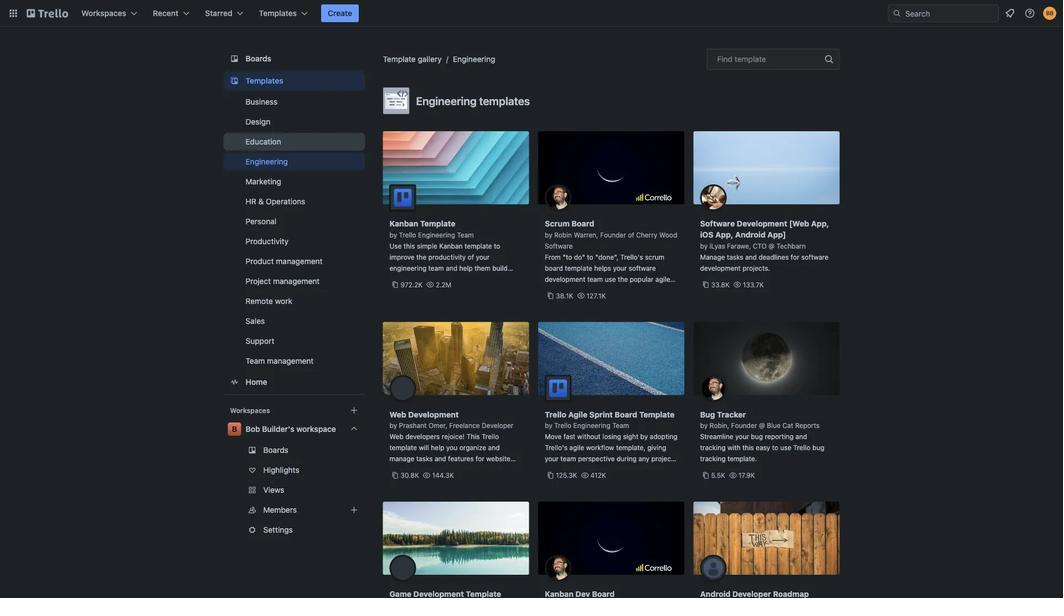 Task type: describe. For each thing, give the bounding box(es) containing it.
scrum board by robin warren, founder of cherry wood software from "to do" to "done", trello's scrum board template helps your software development team use the popular agile framework to finish work faster.
[[545, 219, 678, 294]]

1 tracking from the top
[[701, 444, 726, 452]]

team inside kanban template by trello engineering team use this simple kanban template to improve the productivity of your engineering team and help them build better products, faster.
[[429, 264, 444, 272]]

engineering down gallery
[[416, 94, 477, 107]]

hr & operations
[[246, 197, 305, 206]]

framework
[[545, 286, 578, 294]]

Find template field
[[707, 49, 840, 70]]

personal
[[246, 217, 277, 226]]

robin
[[555, 231, 572, 239]]

templates
[[479, 94, 530, 107]]

this
[[467, 433, 480, 441]]

members
[[263, 506, 297, 515]]

the inside kanban template by trello engineering team use this simple kanban template to improve the productivity of your engineering team and help them build better products, faster.
[[417, 253, 427, 261]]

education
[[246, 137, 281, 146]]

this inside kanban template by trello engineering team use this simple kanban template to improve the productivity of your engineering team and help them build better products, faster.
[[404, 242, 415, 250]]

engineering
[[390, 264, 427, 272]]

business
[[246, 97, 278, 106]]

your inside scrum board by robin warren, founder of cherry wood software from "to do" to "done", trello's scrum board template helps your software development team use the popular agile framework to finish work faster.
[[613, 264, 627, 272]]

during
[[617, 455, 637, 463]]

founder inside bug tracker by robin, founder @ blue cat reports streamline your bug reporting and tracking with this easy to use trello bug tracking template.
[[732, 422, 757, 430]]

rejoice!
[[442, 433, 465, 441]]

&
[[258, 197, 264, 206]]

productivity
[[429, 253, 466, 261]]

bug
[[701, 410, 716, 419]]

board
[[545, 264, 563, 272]]

hr & operations link
[[224, 193, 365, 211]]

"done",
[[596, 253, 619, 261]]

1 vertical spatial engineering link
[[224, 153, 365, 171]]

templates button
[[252, 4, 315, 22]]

work inside scrum board by robin warren, founder of cherry wood software from "to do" to "done", trello's scrum board template helps your software development team use the popular agile framework to finish work faster.
[[607, 286, 622, 294]]

ilyas
[[710, 242, 726, 250]]

perspective
[[578, 455, 615, 463]]

boards link for home
[[224, 49, 365, 69]]

board inside scrum board by robin warren, founder of cherry wood software from "to do" to "done", trello's scrum board template helps your software development team use the popular agile framework to finish work faster.
[[572, 219, 595, 228]]

starred
[[205, 9, 233, 18]]

software inside the software development [web app, ios app, android app] by ilyas farawe, cto @ techbarn manage tasks and deadlines for software development projects.
[[701, 219, 735, 228]]

[web
[[790, 219, 810, 228]]

robin warren, founder of cherry wood software image
[[545, 184, 572, 211]]

of inside kanban template by trello engineering team use this simple kanban template to improve the productivity of your engineering team and help them build better products, faster.
[[468, 253, 474, 261]]

team inside trello agile sprint board template by trello engineering team move fast without losing sight by adopting trello's agile workflow template, giving your team perspective during any project management situation.
[[561, 455, 576, 463]]

personal link
[[224, 213, 365, 230]]

972.2k
[[401, 281, 423, 289]]

engineering inside trello agile sprint board template by trello engineering team move fast without losing sight by adopting trello's agile workflow template, giving your team perspective during any project management situation.
[[574, 422, 611, 430]]

team inside kanban template by trello engineering team use this simple kanban template to improve the productivity of your engineering team and help them build better products, faster.
[[457, 231, 474, 239]]

recent button
[[146, 4, 196, 22]]

recent
[[153, 9, 179, 18]]

@ inside the software development [web app, ios app, android app] by ilyas farawe, cto @ techbarn manage tasks and deadlines for software development projects.
[[769, 242, 775, 250]]

template,
[[616, 444, 646, 452]]

2 tracking from the top
[[701, 455, 726, 463]]

use inside bug tracker by robin, founder @ blue cat reports streamline your bug reporting and tracking with this easy to use trello bug tracking template.
[[781, 444, 792, 452]]

bob
[[246, 425, 260, 434]]

workspaces inside popup button
[[81, 9, 126, 18]]

fast
[[564, 433, 576, 441]]

support
[[246, 337, 274, 346]]

open information menu image
[[1025, 8, 1036, 19]]

website
[[487, 455, 511, 463]]

5.5k
[[712, 472, 726, 479]]

bug tracker by robin, founder @ blue cat reports streamline your bug reporting and tracking with this easy to use trello bug tracking template.
[[701, 410, 825, 463]]

manage
[[390, 455, 415, 463]]

trello inside kanban template by trello engineering team use this simple kanban template to improve the productivity of your engineering team and help them build better products, faster.
[[399, 231, 416, 239]]

find
[[718, 55, 733, 64]]

ilyas farawe, cto @ techbarn image
[[701, 184, 727, 211]]

to inside bug tracker by robin, founder @ blue cat reports streamline your bug reporting and tracking with this easy to use trello bug tracking template.
[[773, 444, 779, 452]]

to left finish
[[580, 286, 587, 294]]

robin, founder @ blue cat reports image
[[701, 375, 727, 402]]

will
[[419, 444, 429, 452]]

1 vertical spatial workspaces
[[230, 407, 270, 414]]

by right sight
[[641, 433, 648, 441]]

your inside trello agile sprint board template by trello engineering team move fast without losing sight by adopting trello's agile workflow template, giving your team perspective during any project management situation.
[[545, 455, 559, 463]]

projects. inside the software development [web app, ios app, android app] by ilyas farawe, cto @ techbarn manage tasks and deadlines for software development projects.
[[743, 264, 770, 272]]

work inside "link"
[[275, 297, 292, 306]]

without
[[578, 433, 601, 441]]

projects. inside web development by prashant omer, freelance developer web developers rejoice! this trello template will help you organize and manage tasks and features for website development and other projects.
[[464, 466, 492, 474]]

1 vertical spatial kanban
[[439, 242, 463, 250]]

kanban template by trello engineering team use this simple kanban template to improve the productivity of your engineering team and help them build better products, faster.
[[390, 219, 508, 283]]

trello inside web development by prashant omer, freelance developer web developers rejoice! this trello template will help you organize and manage tasks and features for website development and other projects.
[[482, 433, 499, 441]]

2.2m
[[436, 281, 452, 289]]

giving
[[648, 444, 667, 452]]

trello left agile
[[545, 410, 567, 419]]

b
[[232, 425, 237, 434]]

move
[[545, 433, 562, 441]]

productivity link
[[224, 233, 365, 250]]

38.1k
[[556, 292, 574, 300]]

operations
[[266, 197, 305, 206]]

ahmed adel, senior software engineer @ zendesk image
[[701, 555, 727, 582]]

sales
[[246, 317, 265, 326]]

richard ikin, indie developer image
[[390, 555, 416, 582]]

use
[[390, 242, 402, 250]]

helps
[[595, 264, 612, 272]]

project
[[246, 277, 271, 286]]

and down you in the left bottom of the page
[[435, 455, 446, 463]]

developer
[[482, 422, 514, 430]]

template gallery
[[383, 55, 442, 64]]

adopting
[[650, 433, 678, 441]]

1 horizontal spatial engineering link
[[453, 55, 496, 64]]

engineering up engineering templates
[[453, 55, 496, 64]]

use inside scrum board by robin warren, founder of cherry wood software from "to do" to "done", trello's scrum board template helps your software development team use the popular agile framework to finish work faster.
[[605, 275, 616, 283]]

this inside bug tracker by robin, founder @ blue cat reports streamline your bug reporting and tracking with this easy to use trello bug tracking template.
[[743, 444, 754, 452]]

trello's inside scrum board by robin warren, founder of cherry wood software from "to do" to "done", trello's scrum board template helps your software development team use the popular agile framework to finish work faster.
[[621, 253, 643, 261]]

features
[[448, 455, 474, 463]]

by inside web development by prashant omer, freelance developer web developers rejoice! this trello template will help you organize and manage tasks and features for website development and other projects.
[[390, 422, 397, 430]]

home link
[[224, 372, 365, 392]]

template inside scrum board by robin warren, founder of cherry wood software from "to do" to "done", trello's scrum board template helps your software development team use the popular agile framework to finish work faster.
[[565, 264, 593, 272]]

management for project management
[[273, 277, 320, 286]]

templates inside 'link'
[[246, 76, 284, 85]]

by inside kanban template by trello engineering team use this simple kanban template to improve the productivity of your engineering team and help them build better products, faster.
[[390, 231, 397, 239]]

cat
[[783, 422, 794, 430]]

template inside kanban template by trello engineering team use this simple kanban template to improve the productivity of your engineering team and help them build better products, faster.
[[465, 242, 492, 250]]

33.8k
[[712, 281, 730, 289]]

development inside scrum board by robin warren, founder of cherry wood software from "to do" to "done", trello's scrum board template helps your software development team use the popular agile framework to finish work faster.
[[545, 275, 586, 283]]

build
[[493, 264, 508, 272]]

engineering templates
[[416, 94, 530, 107]]

by up move at the bottom right of page
[[545, 422, 553, 430]]

finish
[[588, 286, 605, 294]]

0 horizontal spatial template
[[383, 55, 416, 64]]

warren,
[[574, 231, 599, 239]]

robin,
[[710, 422, 730, 430]]

project management
[[246, 277, 320, 286]]

developers
[[406, 433, 440, 441]]

bob builder's workspace
[[246, 425, 336, 434]]

the inside scrum board by robin warren, founder of cherry wood software from "to do" to "done", trello's scrum board template helps your software development team use the popular agile framework to finish work faster.
[[618, 275, 628, 283]]

gallery
[[418, 55, 442, 64]]

tasks inside the software development [web app, ios app, android app] by ilyas farawe, cto @ techbarn manage tasks and deadlines for software development projects.
[[727, 253, 744, 261]]

with
[[728, 444, 741, 452]]

techbarn
[[777, 242, 806, 250]]

to right do"
[[587, 253, 594, 261]]

engineering up marketing
[[246, 157, 288, 166]]

your inside kanban template by trello engineering team use this simple kanban template to improve the productivity of your engineering team and help them build better products, faster.
[[476, 253, 490, 261]]

home
[[246, 378, 267, 387]]

highlights link
[[224, 461, 365, 479]]

project management link
[[224, 273, 365, 290]]

1 vertical spatial team
[[246, 356, 265, 366]]

business link
[[224, 93, 365, 111]]

organize
[[460, 444, 487, 452]]

@ inside bug tracker by robin, founder @ blue cat reports streamline your bug reporting and tracking with this easy to use trello bug tracking template.
[[759, 422, 765, 430]]



Task type: vqa. For each thing, say whether or not it's contained in the screenshot.
Sales "link"
yes



Task type: locate. For each thing, give the bounding box(es) containing it.
development for freelance
[[408, 410, 459, 419]]

software down robin
[[545, 242, 573, 250]]

2 vertical spatial development
[[390, 466, 430, 474]]

0 horizontal spatial engineering link
[[224, 153, 365, 171]]

trello up fast
[[555, 422, 572, 430]]

workspaces button
[[75, 4, 144, 22]]

1 horizontal spatial founder
[[732, 422, 757, 430]]

1 vertical spatial bug
[[813, 444, 825, 452]]

use down reporting on the right bottom
[[781, 444, 792, 452]]

product management link
[[224, 253, 365, 270]]

support link
[[224, 332, 365, 350]]

0 vertical spatial the
[[417, 253, 427, 261]]

kanban
[[390, 219, 419, 228], [439, 242, 463, 250]]

help left them at the left top
[[460, 264, 473, 272]]

0 vertical spatial template
[[383, 55, 416, 64]]

tasks inside web development by prashant omer, freelance developer web developers rejoice! this trello template will help you organize and manage tasks and features for website development and other projects.
[[416, 455, 433, 463]]

software down techbarn at the top
[[802, 253, 829, 261]]

scrum
[[645, 253, 665, 261]]

0 horizontal spatial founder
[[601, 231, 626, 239]]

1 vertical spatial templates
[[246, 76, 284, 85]]

team up 'losing'
[[613, 422, 629, 430]]

trello's
[[621, 253, 643, 261], [545, 444, 568, 452]]

team down support
[[246, 356, 265, 366]]

0 horizontal spatial team
[[246, 356, 265, 366]]

0 vertical spatial tracking
[[701, 444, 726, 452]]

them
[[475, 264, 491, 272]]

app, up ilyas
[[716, 230, 734, 239]]

template gallery link
[[383, 55, 442, 64]]

founder down the tracker in the right bottom of the page
[[732, 422, 757, 430]]

engineering link up engineering templates
[[453, 55, 496, 64]]

2 vertical spatial template
[[640, 410, 675, 419]]

0 horizontal spatial development
[[390, 466, 430, 474]]

0 vertical spatial work
[[607, 286, 622, 294]]

better
[[390, 275, 409, 283]]

development inside the software development [web app, ios app, android app] by ilyas farawe, cto @ techbarn manage tasks and deadlines for software development projects.
[[737, 219, 788, 228]]

0 horizontal spatial development
[[408, 410, 459, 419]]

popular
[[630, 275, 654, 283]]

trello agile sprint board template by trello engineering team move fast without losing sight by adopting trello's agile workflow template, giving your team perspective during any project management situation.
[[545, 410, 678, 474]]

team up 125.3k
[[561, 455, 576, 463]]

and inside bug tracker by robin, founder @ blue cat reports streamline your bug reporting and tracking with this easy to use trello bug tracking template.
[[796, 433, 808, 441]]

0 vertical spatial for
[[791, 253, 800, 261]]

template up manage
[[390, 444, 417, 452]]

1 horizontal spatial development
[[737, 219, 788, 228]]

0 vertical spatial this
[[404, 242, 415, 250]]

engineering up the without
[[574, 422, 611, 430]]

1 web from the top
[[390, 410, 407, 419]]

faster. inside kanban template by trello engineering team use this simple kanban template to improve the productivity of your engineering team and help them build better products, faster.
[[442, 275, 462, 283]]

1 horizontal spatial tasks
[[727, 253, 744, 261]]

boards for views
[[263, 446, 289, 455]]

template down do"
[[565, 264, 593, 272]]

boards link up templates 'link' at the top left of page
[[224, 49, 365, 69]]

remote work
[[246, 297, 292, 306]]

templates inside popup button
[[259, 9, 297, 18]]

the
[[417, 253, 427, 261], [618, 275, 628, 283]]

to down reporting on the right bottom
[[773, 444, 779, 452]]

team management
[[246, 356, 314, 366]]

engineering link down education link
[[224, 153, 365, 171]]

template up adopting
[[640, 410, 675, 419]]

to up build
[[494, 242, 500, 250]]

products,
[[411, 275, 441, 283]]

trello's left scrum
[[621, 253, 643, 261]]

sprint
[[590, 410, 613, 419]]

founder
[[601, 231, 626, 239], [732, 422, 757, 430]]

0 horizontal spatial agile
[[570, 444, 585, 452]]

management for product management
[[276, 257, 323, 266]]

help inside web development by prashant omer, freelance developer web developers rejoice! this trello template will help you organize and manage tasks and features for website development and other projects.
[[431, 444, 445, 452]]

template.
[[728, 455, 757, 463]]

help right will
[[431, 444, 445, 452]]

1 vertical spatial trello's
[[545, 444, 568, 452]]

management for team management
[[267, 356, 314, 366]]

primary element
[[0, 0, 1064, 27]]

for down techbarn at the top
[[791, 253, 800, 261]]

from
[[545, 253, 561, 261]]

of left cherry
[[628, 231, 635, 239]]

agile right popular
[[656, 275, 671, 283]]

template inside kanban template by trello engineering team use this simple kanban template to improve the productivity of your engineering team and help them build better products, faster.
[[420, 219, 456, 228]]

product
[[246, 257, 274, 266]]

highlights
[[263, 466, 300, 475]]

development up android
[[737, 219, 788, 228]]

reporting
[[765, 433, 794, 441]]

faster. down productivity
[[442, 275, 462, 283]]

and inside the software development [web app, ios app, android app] by ilyas farawe, cto @ techbarn manage tasks and deadlines for software development projects.
[[746, 253, 757, 261]]

0 horizontal spatial work
[[275, 297, 292, 306]]

team up productivity
[[457, 231, 474, 239]]

bug up easy
[[751, 433, 763, 441]]

0 horizontal spatial board
[[572, 219, 595, 228]]

improve
[[390, 253, 415, 261]]

back to home image
[[27, 4, 68, 22]]

web down prashant in the left of the page
[[390, 433, 404, 441]]

cto
[[753, 242, 767, 250]]

1 vertical spatial use
[[781, 444, 792, 452]]

0 vertical spatial boards link
[[224, 49, 365, 69]]

0 vertical spatial of
[[628, 231, 635, 239]]

1 vertical spatial boards link
[[224, 442, 365, 459]]

team inside scrum board by robin warren, founder of cherry wood software from "to do" to "done", trello's scrum board template helps your software development team use the popular agile framework to finish work faster.
[[588, 275, 603, 283]]

1 horizontal spatial of
[[628, 231, 635, 239]]

board inside trello agile sprint board template by trello engineering team move fast without losing sight by adopting trello's agile workflow template, giving your team perspective during any project management situation.
[[615, 410, 638, 419]]

0 vertical spatial faster.
[[442, 275, 462, 283]]

projects. down features
[[464, 466, 492, 474]]

0 vertical spatial bug
[[751, 433, 763, 441]]

trello's down move at the bottom right of page
[[545, 444, 568, 452]]

trello down developer on the left of page
[[482, 433, 499, 441]]

boards link
[[224, 49, 365, 69], [224, 442, 365, 459]]

trello inside bug tracker by robin, founder @ blue cat reports streamline your bug reporting and tracking with this easy to use trello bug tracking template.
[[794, 444, 811, 452]]

1 horizontal spatial team
[[561, 455, 576, 463]]

wood
[[660, 231, 678, 239]]

1 vertical spatial boards
[[263, 446, 289, 455]]

template board image
[[228, 74, 241, 88]]

by down ios
[[701, 242, 708, 250]]

1 horizontal spatial software
[[701, 219, 735, 228]]

management down product management link
[[273, 277, 320, 286]]

0 vertical spatial engineering link
[[453, 55, 496, 64]]

template
[[383, 55, 416, 64], [420, 219, 456, 228], [640, 410, 675, 419]]

0 vertical spatial kanban
[[390, 219, 419, 228]]

1 vertical spatial trello engineering team image
[[545, 375, 572, 402]]

software up popular
[[629, 264, 656, 272]]

0 vertical spatial development
[[701, 264, 741, 272]]

template right find
[[735, 55, 767, 64]]

the down simple
[[417, 253, 427, 261]]

trello engineering team image up agile
[[545, 375, 572, 402]]

1 vertical spatial team
[[588, 275, 603, 283]]

projects. up 133.7k
[[743, 264, 770, 272]]

board up sight
[[615, 410, 638, 419]]

bob builder (bobbuilder40) image
[[1044, 7, 1057, 20]]

by inside scrum board by robin warren, founder of cherry wood software from "to do" to "done", trello's scrum board template helps your software development team use the popular agile framework to finish work faster.
[[545, 231, 553, 239]]

0 horizontal spatial trello engineering team image
[[390, 184, 416, 211]]

for down organize at the left of the page
[[476, 455, 485, 463]]

your down "done",
[[613, 264, 627, 272]]

agile
[[656, 275, 671, 283], [570, 444, 585, 452]]

boards for home
[[246, 54, 272, 63]]

web
[[390, 410, 407, 419], [390, 433, 404, 441]]

0 horizontal spatial workspaces
[[81, 9, 126, 18]]

views link
[[224, 481, 365, 499]]

1 horizontal spatial faster.
[[624, 286, 644, 294]]

1 boards link from the top
[[224, 49, 365, 69]]

boards
[[246, 54, 272, 63], [263, 446, 289, 455]]

bug down reports
[[813, 444, 825, 452]]

412k
[[591, 472, 606, 479]]

Search field
[[902, 5, 999, 22]]

0 horizontal spatial software
[[629, 264, 656, 272]]

add image
[[348, 504, 361, 517]]

1 horizontal spatial team
[[457, 231, 474, 239]]

help inside kanban template by trello engineering team use this simple kanban template to improve the productivity of your engineering team and help them build better products, faster.
[[460, 264, 473, 272]]

software inside scrum board by robin warren, founder of cherry wood software from "to do" to "done", trello's scrum board template helps your software development team use the popular agile framework to finish work faster.
[[629, 264, 656, 272]]

prashant omer, freelance developer image
[[390, 375, 416, 402]]

0 horizontal spatial tasks
[[416, 455, 433, 463]]

0 vertical spatial templates
[[259, 9, 297, 18]]

template inside trello agile sprint board template by trello engineering team move fast without losing sight by adopting trello's agile workflow template, giving your team perspective during any project management situation.
[[640, 410, 675, 419]]

robin warren, founder of cherry wood software image
[[545, 555, 572, 582]]

0 vertical spatial @
[[769, 242, 775, 250]]

team inside trello agile sprint board template by trello engineering team move fast without losing sight by adopting trello's agile workflow template, giving your team perspective during any project management situation.
[[613, 422, 629, 430]]

1 horizontal spatial board
[[615, 410, 638, 419]]

by up use
[[390, 231, 397, 239]]

0 vertical spatial help
[[460, 264, 473, 272]]

web up prashant in the left of the page
[[390, 410, 407, 419]]

development up omer,
[[408, 410, 459, 419]]

0 horizontal spatial the
[[417, 253, 427, 261]]

tracking up '5.5k'
[[701, 455, 726, 463]]

by inside bug tracker by robin, founder @ blue cat reports streamline your bug reporting and tracking with this easy to use trello bug tracking template.
[[701, 422, 708, 430]]

management down perspective
[[545, 466, 586, 474]]

by left prashant in the left of the page
[[390, 422, 397, 430]]

streamline
[[701, 433, 734, 441]]

management inside trello agile sprint board template by trello engineering team move fast without losing sight by adopting trello's agile workflow template, giving your team perspective during any project management situation.
[[545, 466, 586, 474]]

to inside kanban template by trello engineering team use this simple kanban template to improve the productivity of your engineering team and help them build better products, faster.
[[494, 242, 500, 250]]

trello engineering team image
[[390, 184, 416, 211], [545, 375, 572, 402]]

tracker
[[717, 410, 746, 419]]

0 vertical spatial trello's
[[621, 253, 643, 261]]

2 web from the top
[[390, 433, 404, 441]]

trello down reports
[[794, 444, 811, 452]]

1 horizontal spatial app,
[[812, 219, 830, 228]]

manage
[[701, 253, 725, 261]]

development for app,
[[737, 219, 788, 228]]

agile inside trello agile sprint board template by trello engineering team move fast without losing sight by adopting trello's agile workflow template, giving your team perspective during any project management situation.
[[570, 444, 585, 452]]

template inside field
[[735, 55, 767, 64]]

this up improve
[[404, 242, 415, 250]]

trello engineering team image for trello
[[545, 375, 572, 402]]

1 horizontal spatial kanban
[[439, 242, 463, 250]]

0 horizontal spatial of
[[468, 253, 474, 261]]

find template
[[718, 55, 767, 64]]

of inside scrum board by robin warren, founder of cherry wood software from "to do" to "done", trello's scrum board template helps your software development team use the popular agile framework to finish work faster.
[[628, 231, 635, 239]]

templates link
[[224, 71, 365, 91]]

workflow
[[586, 444, 615, 452]]

1 vertical spatial board
[[615, 410, 638, 419]]

create
[[328, 9, 352, 18]]

product management
[[246, 257, 323, 266]]

kanban up use
[[390, 219, 419, 228]]

do"
[[574, 253, 585, 261]]

use down helps
[[605, 275, 616, 283]]

17.9k
[[739, 472, 755, 479]]

template inside web development by prashant omer, freelance developer web developers rejoice! this trello template will help you organize and manage tasks and features for website development and other projects.
[[390, 444, 417, 452]]

1 horizontal spatial template
[[420, 219, 456, 228]]

1 horizontal spatial software
[[802, 253, 829, 261]]

the left popular
[[618, 275, 628, 283]]

2 horizontal spatial team
[[588, 275, 603, 283]]

losing
[[603, 433, 621, 441]]

founder inside scrum board by robin warren, founder of cherry wood software from "to do" to "done", trello's scrum board template helps your software development team use the popular agile framework to finish work faster.
[[601, 231, 626, 239]]

0 vertical spatial tasks
[[727, 253, 744, 261]]

sight
[[623, 433, 639, 441]]

faster. inside scrum board by robin warren, founder of cherry wood software from "to do" to "done", trello's scrum board template helps your software development team use the popular agile framework to finish work faster.
[[624, 286, 644, 294]]

1 vertical spatial for
[[476, 455, 485, 463]]

boards link up highlights link
[[224, 442, 365, 459]]

team up the products,
[[429, 264, 444, 272]]

trello up use
[[399, 231, 416, 239]]

and down cto
[[746, 253, 757, 261]]

development
[[737, 219, 788, 228], [408, 410, 459, 419]]

kanban up productivity
[[439, 242, 463, 250]]

deadlines
[[759, 253, 789, 261]]

1 vertical spatial tasks
[[416, 455, 433, 463]]

and down productivity
[[446, 264, 458, 272]]

board
[[572, 219, 595, 228], [615, 410, 638, 419]]

faster. down popular
[[624, 286, 644, 294]]

0 vertical spatial use
[[605, 275, 616, 283]]

1 horizontal spatial @
[[769, 242, 775, 250]]

"to
[[563, 253, 572, 261]]

template left gallery
[[383, 55, 416, 64]]

0 horizontal spatial software
[[545, 242, 573, 250]]

1 vertical spatial the
[[618, 275, 628, 283]]

tasks down will
[[416, 455, 433, 463]]

0 vertical spatial workspaces
[[81, 9, 126, 18]]

0 horizontal spatial faster.
[[442, 275, 462, 283]]

125.3k
[[556, 472, 578, 479]]

for inside the software development [web app, ios app, android app] by ilyas farawe, cto @ techbarn manage tasks and deadlines for software development projects.
[[791, 253, 800, 261]]

1 vertical spatial @
[[759, 422, 765, 430]]

software inside the software development [web app, ios app, android app] by ilyas farawe, cto @ techbarn manage tasks and deadlines for software development projects.
[[802, 253, 829, 261]]

create a workspace image
[[348, 404, 361, 417]]

freelance
[[449, 422, 480, 430]]

1 vertical spatial software
[[545, 242, 573, 250]]

0 horizontal spatial kanban
[[390, 219, 419, 228]]

your down move at the bottom right of page
[[545, 455, 559, 463]]

simple
[[417, 242, 438, 250]]

@ left blue on the bottom right of page
[[759, 422, 765, 430]]

1 horizontal spatial for
[[791, 253, 800, 261]]

by down bug
[[701, 422, 708, 430]]

2 horizontal spatial team
[[613, 422, 629, 430]]

boards link for views
[[224, 442, 365, 459]]

1 vertical spatial software
[[629, 264, 656, 272]]

founder up "done",
[[601, 231, 626, 239]]

127.1k
[[587, 292, 606, 300]]

search image
[[893, 9, 902, 18]]

agile inside scrum board by robin warren, founder of cherry wood software from "to do" to "done", trello's scrum board template helps your software development team use the popular agile framework to finish work faster.
[[656, 275, 671, 283]]

design
[[246, 117, 270, 126]]

team management link
[[224, 352, 365, 370]]

0 horizontal spatial app,
[[716, 230, 734, 239]]

project
[[652, 455, 674, 463]]

remote work link
[[224, 293, 365, 310]]

trello's inside trello agile sprint board template by trello engineering team move fast without losing sight by adopting trello's agile workflow template, giving your team perspective during any project management situation.
[[545, 444, 568, 452]]

this
[[404, 242, 415, 250], [743, 444, 754, 452]]

0 vertical spatial app,
[[812, 219, 830, 228]]

0 vertical spatial team
[[429, 264, 444, 272]]

@ up deadlines on the right top
[[769, 242, 775, 250]]

productivity
[[246, 237, 289, 246]]

0 vertical spatial board
[[572, 219, 595, 228]]

software up ios
[[701, 219, 735, 228]]

your inside bug tracker by robin, founder @ blue cat reports streamline your bug reporting and tracking with this easy to use trello bug tracking template.
[[736, 433, 750, 441]]

1 vertical spatial development
[[408, 410, 459, 419]]

other
[[446, 466, 462, 474]]

builder's
[[262, 425, 295, 434]]

1 vertical spatial of
[[468, 253, 474, 261]]

sales link
[[224, 312, 365, 330]]

management down "productivity" "link"
[[276, 257, 323, 266]]

engineering up simple
[[418, 231, 455, 239]]

1 vertical spatial app,
[[716, 230, 734, 239]]

template up simple
[[420, 219, 456, 228]]

templates
[[259, 9, 297, 18], [246, 76, 284, 85]]

your
[[476, 253, 490, 261], [613, 264, 627, 272], [736, 433, 750, 441], [545, 455, 559, 463]]

2 boards link from the top
[[224, 442, 365, 459]]

0 vertical spatial projects.
[[743, 264, 770, 272]]

0 vertical spatial agile
[[656, 275, 671, 283]]

work
[[607, 286, 622, 294], [275, 297, 292, 306]]

your up them at the left top
[[476, 253, 490, 261]]

and down reports
[[796, 433, 808, 441]]

boards up highlights
[[263, 446, 289, 455]]

trello engineering team image for kanban
[[390, 184, 416, 211]]

work right finish
[[607, 286, 622, 294]]

0 horizontal spatial team
[[429, 264, 444, 272]]

tracking down streamline
[[701, 444, 726, 452]]

team up finish
[[588, 275, 603, 283]]

any
[[639, 455, 650, 463]]

and inside kanban template by trello engineering team use this simple kanban template to improve the productivity of your engineering team and help them build better products, faster.
[[446, 264, 458, 272]]

1 horizontal spatial agile
[[656, 275, 671, 283]]

of right productivity
[[468, 253, 474, 261]]

settings link
[[224, 521, 365, 539]]

settings
[[263, 525, 293, 535]]

marketing
[[246, 177, 281, 186]]

views
[[263, 486, 285, 495]]

by down the scrum
[[545, 231, 553, 239]]

projects.
[[743, 264, 770, 272], [464, 466, 492, 474]]

1 vertical spatial tracking
[[701, 455, 726, 463]]

development inside the software development [web app, ios app, android app] by ilyas farawe, cto @ techbarn manage tasks and deadlines for software development projects.
[[701, 264, 741, 272]]

android
[[736, 230, 766, 239]]

workspaces
[[81, 9, 126, 18], [230, 407, 270, 414]]

engineering icon image
[[383, 88, 410, 114]]

1 horizontal spatial use
[[781, 444, 792, 452]]

workspace
[[297, 425, 336, 434]]

development inside web development by prashant omer, freelance developer web developers rejoice! this trello template will help you organize and manage tasks and features for website development and other projects.
[[390, 466, 430, 474]]

boards right board icon
[[246, 54, 272, 63]]

board image
[[228, 52, 241, 65]]

0 notifications image
[[1004, 7, 1017, 20]]

1 horizontal spatial trello engineering team image
[[545, 375, 572, 402]]

ios
[[701, 230, 714, 239]]

by inside the software development [web app, ios app, android app] by ilyas farawe, cto @ techbarn manage tasks and deadlines for software development projects.
[[701, 242, 708, 250]]

education link
[[224, 133, 365, 151]]

for inside web development by prashant omer, freelance developer web developers rejoice! this trello template will help you organize and manage tasks and features for website development and other projects.
[[476, 455, 485, 463]]

and left other
[[432, 466, 444, 474]]

tasks down farawe,
[[727, 253, 744, 261]]

development inside web development by prashant omer, freelance developer web developers rejoice! this trello template will help you organize and manage tasks and features for website development and other projects.
[[408, 410, 459, 419]]

0 horizontal spatial use
[[605, 275, 616, 283]]

home image
[[228, 376, 241, 389]]

work down project management
[[275, 297, 292, 306]]

1 horizontal spatial workspaces
[[230, 407, 270, 414]]

1 vertical spatial web
[[390, 433, 404, 441]]

2 vertical spatial team
[[613, 422, 629, 430]]

1 horizontal spatial the
[[618, 275, 628, 283]]

software inside scrum board by robin warren, founder of cherry wood software from "to do" to "done", trello's scrum board template helps your software development team use the popular agile framework to finish work faster.
[[545, 242, 573, 250]]

and up website
[[488, 444, 500, 452]]

management down support link
[[267, 356, 314, 366]]

hr
[[246, 197, 256, 206]]

this up template.
[[743, 444, 754, 452]]

scrum
[[545, 219, 570, 228]]

1 vertical spatial help
[[431, 444, 445, 452]]

board up warren,
[[572, 219, 595, 228]]

your up with
[[736, 433, 750, 441]]

trello engineering team image up use
[[390, 184, 416, 211]]

agile down fast
[[570, 444, 585, 452]]

0 vertical spatial founder
[[601, 231, 626, 239]]

app, right [web
[[812, 219, 830, 228]]

0 vertical spatial trello engineering team image
[[390, 184, 416, 211]]

engineering inside kanban template by trello engineering team use this simple kanban template to improve the productivity of your engineering team and help them build better products, faster.
[[418, 231, 455, 239]]

1 vertical spatial work
[[275, 297, 292, 306]]

create button
[[321, 4, 359, 22]]

1 vertical spatial template
[[420, 219, 456, 228]]

1 vertical spatial projects.
[[464, 466, 492, 474]]



